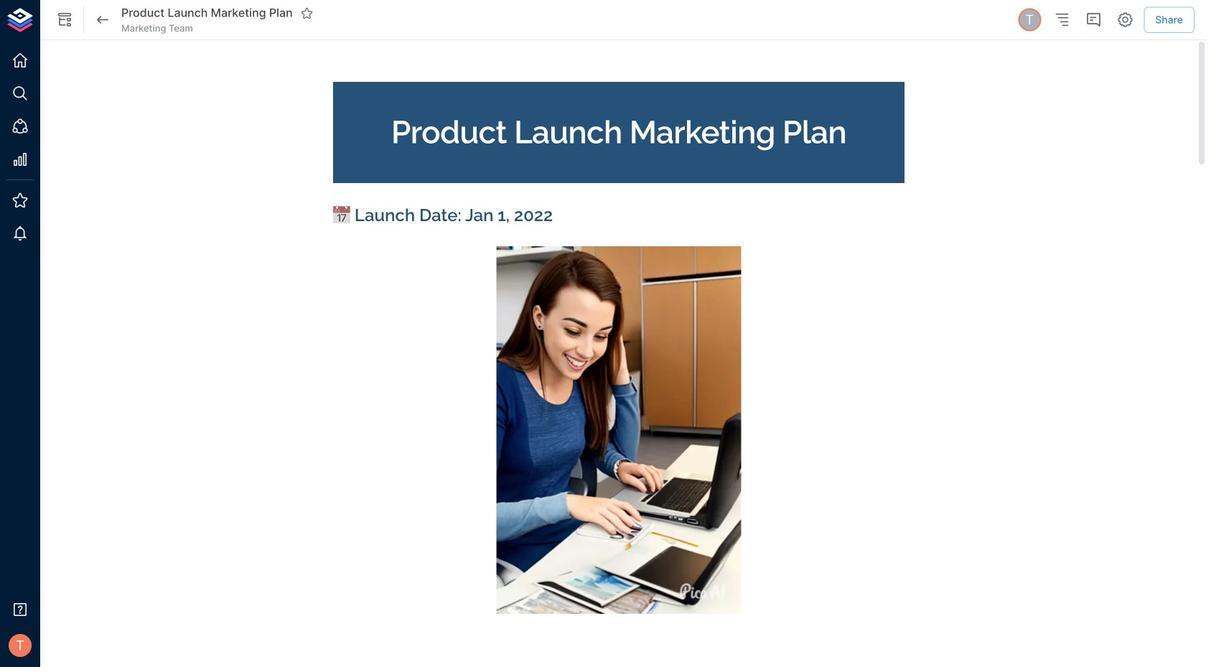 Task type: describe. For each thing, give the bounding box(es) containing it.
go back image
[[94, 11, 111, 28]]

settings image
[[1117, 11, 1134, 28]]

favorite image
[[301, 7, 314, 20]]

comments image
[[1085, 11, 1103, 28]]



Task type: locate. For each thing, give the bounding box(es) containing it.
table of contents image
[[1054, 11, 1071, 28]]

show wiki image
[[56, 11, 73, 28]]



Task type: vqa. For each thing, say whether or not it's contained in the screenshot.
rightmost tab list
no



